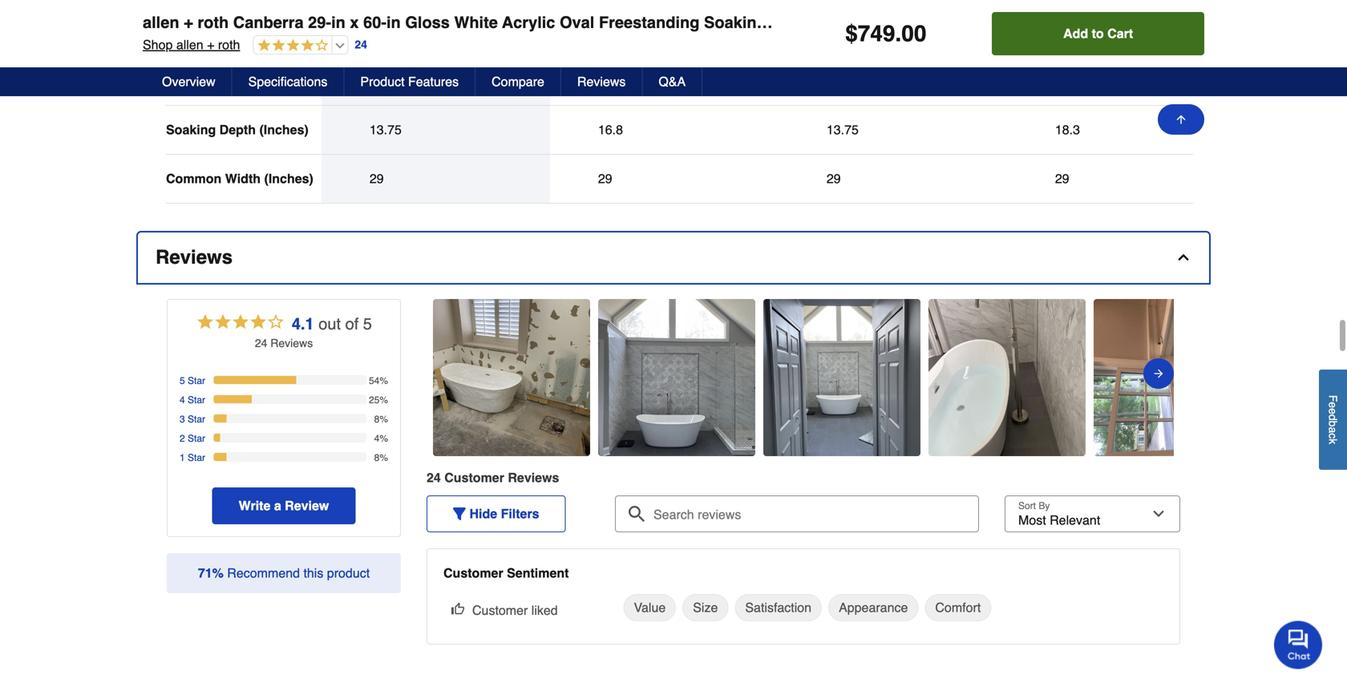 Task type: vqa. For each thing, say whether or not it's contained in the screenshot.
Center cell
yes



Task type: describe. For each thing, give the bounding box(es) containing it.
depth
[[220, 122, 256, 137]]

16.8
[[598, 122, 623, 137]]

$ 749 . 00
[[846, 21, 927, 47]]

(reversible
[[918, 13, 1005, 32]]

s inside 4.1 out of 5 24 review s
[[307, 337, 313, 350]]

1 reversible cell from the left
[[370, 24, 502, 40]]

soaking down the 60-
[[370, 73, 416, 88]]

cart
[[1108, 26, 1134, 41]]

center cell
[[598, 24, 731, 40]]

5 inside 4.1 out of 5 24 review s
[[363, 315, 372, 333]]

out
[[319, 315, 341, 333]]

1 e from the top
[[1327, 402, 1340, 409]]

4 29 cell from the left
[[1056, 171, 1188, 187]]

compare button
[[476, 67, 561, 96]]

f e e d b a c k button
[[1320, 370, 1348, 470]]

d
[[1327, 415, 1340, 421]]

add
[[1064, 26, 1089, 41]]

60-
[[363, 13, 387, 32]]

write
[[239, 498, 271, 513]]

appearance
[[839, 600, 908, 615]]

review for 24 customer review s
[[508, 470, 552, 485]]

soaking depth (inches)
[[166, 122, 309, 137]]

back center
[[1056, 24, 1123, 39]]

0 horizontal spatial a
[[274, 498, 281, 513]]

overview
[[162, 74, 216, 89]]

allen + roth canberra 29-in x 60-in gloss white acrylic oval freestanding soaking bathtub with drain (reversible drain)
[[143, 13, 1056, 32]]

1 vertical spatial 4.1 stars image
[[196, 312, 286, 335]]

specifications button
[[232, 67, 344, 96]]

0 horizontal spatial drain
[[166, 24, 199, 39]]

star for 1 star
[[188, 452, 205, 464]]

0 vertical spatial roth
[[198, 13, 229, 32]]

product
[[327, 566, 370, 581]]

comfort
[[936, 600, 981, 615]]

bath therapy type
[[166, 73, 281, 88]]

71
[[198, 566, 212, 581]]

review for write a review
[[285, 498, 329, 513]]

1 vertical spatial s
[[552, 470, 559, 485]]

back
[[1056, 24, 1084, 39]]

(inches) for common width (inches)
[[264, 171, 314, 186]]

1 vertical spatial roth
[[218, 37, 240, 52]]

0 horizontal spatial reviews
[[156, 246, 233, 268]]

18.3
[[1056, 122, 1081, 137]]

star for 4 star
[[188, 395, 205, 406]]

2 reversible from the left
[[827, 24, 888, 39]]

0 vertical spatial customer
[[445, 470, 505, 485]]

this
[[304, 566, 324, 581]]

2 29 cell from the left
[[598, 171, 731, 187]]

1 29 cell from the left
[[370, 171, 502, 187]]

specifications
[[248, 74, 328, 89]]

size button
[[683, 594, 729, 622]]

c
[[1327, 434, 1340, 439]]

k
[[1327, 439, 1340, 445]]

filter image
[[453, 508, 466, 521]]

2
[[180, 433, 185, 444]]

f e e d b a c k
[[1327, 395, 1340, 445]]

product features
[[361, 74, 459, 89]]

0 vertical spatial allen
[[143, 13, 179, 32]]

location
[[202, 24, 256, 39]]

1 29 from the left
[[370, 171, 384, 186]]

%
[[212, 566, 224, 581]]

4
[[180, 395, 185, 406]]

2 reversible cell from the left
[[827, 24, 959, 40]]

customer sentiment
[[444, 566, 569, 581]]

Search reviews text field
[[622, 496, 973, 523]]

29-
[[308, 13, 331, 32]]

write a review button
[[212, 488, 356, 525]]

common
[[166, 171, 222, 186]]

3
[[180, 414, 185, 425]]

satisfaction
[[746, 600, 812, 615]]

4.1
[[292, 315, 314, 333]]

1 vertical spatial +
[[207, 37, 215, 52]]

4 star
[[180, 395, 205, 406]]

sentiment
[[507, 566, 569, 581]]

product
[[361, 74, 405, 89]]

shop allen + roth
[[143, 37, 240, 52]]

3 star
[[180, 414, 205, 425]]

x
[[350, 13, 359, 32]]

customer for customer sentiment
[[444, 566, 504, 581]]

oval
[[560, 13, 595, 32]]

1 horizontal spatial drain
[[873, 13, 914, 32]]

4%
[[374, 433, 388, 444]]

1 horizontal spatial reviews
[[578, 74, 626, 89]]

$
[[846, 21, 858, 47]]

white
[[454, 13, 498, 32]]

filters
[[501, 507, 540, 521]]

with
[[836, 13, 868, 32]]

acrylic
[[502, 13, 555, 32]]

features
[[408, 74, 459, 89]]

25%
[[369, 395, 388, 406]]

24 for 24 customer review s
[[427, 470, 441, 485]]

24 for 24
[[355, 38, 367, 51]]

1 vertical spatial allen
[[176, 37, 203, 52]]

add to cart button
[[992, 12, 1205, 55]]

bathtub
[[771, 13, 832, 32]]

overview button
[[146, 67, 232, 96]]

1 uploaded image image from the left
[[598, 370, 756, 386]]

satisfaction button
[[735, 594, 822, 622]]

arrow up image
[[1175, 113, 1188, 126]]

in place but broken product image image
[[433, 370, 590, 386]]

appearance button
[[829, 594, 919, 622]]

4 uploaded image image from the left
[[1094, 370, 1251, 386]]

write a review
[[239, 498, 329, 513]]

4.1 out of 5 24 review s
[[255, 315, 372, 350]]

hide
[[470, 507, 497, 521]]



Task type: locate. For each thing, give the bounding box(es) containing it.
5 star
[[180, 375, 205, 387]]

arrow right image
[[1153, 364, 1166, 383]]

soaking bathtub cell down the center cell
[[598, 73, 731, 89]]

size
[[693, 600, 718, 615]]

1 horizontal spatial in
[[387, 13, 401, 32]]

13.75
[[370, 122, 402, 137], [827, 122, 859, 137]]

e up b in the bottom right of the page
[[1327, 409, 1340, 415]]

16.8 cell
[[598, 122, 731, 138]]

1 soaking bathtub cell from the left
[[370, 73, 502, 89]]

a right write
[[274, 498, 281, 513]]

a up k
[[1327, 427, 1340, 434]]

00
[[902, 21, 927, 47]]

0 vertical spatial reviews button
[[561, 67, 643, 96]]

1 vertical spatial 5
[[180, 375, 185, 387]]

1 vertical spatial (inches)
[[264, 171, 314, 186]]

thumb up image
[[452, 602, 464, 615]]

review down 4.1
[[271, 337, 307, 350]]

in
[[331, 13, 346, 32], [387, 13, 401, 32]]

soaking left bathtub
[[704, 13, 767, 32]]

bath
[[166, 73, 195, 88]]

soaking left depth
[[166, 122, 216, 137]]

+ up therapy
[[207, 37, 215, 52]]

reversible left .
[[827, 24, 888, 39]]

1 13.75 cell from the left
[[370, 122, 502, 138]]

back center cell
[[1056, 24, 1188, 40]]

soaking
[[704, 13, 767, 32], [370, 73, 416, 88], [598, 73, 645, 88], [166, 122, 216, 137]]

star right 1
[[188, 452, 205, 464]]

type
[[252, 73, 281, 88]]

allen right shop on the top left
[[176, 37, 203, 52]]

0 horizontal spatial 13.75 cell
[[370, 122, 502, 138]]

star right 4
[[188, 395, 205, 406]]

star right 3 at the left
[[188, 414, 205, 425]]

soaking down "center" on the top left of the page
[[598, 73, 645, 88]]

soaking bathtub cell
[[370, 73, 502, 89], [598, 73, 731, 89]]

product features button
[[344, 67, 476, 96]]

8% for 3 star
[[374, 414, 388, 425]]

2 13.75 cell from the left
[[827, 122, 959, 138]]

3 star from the top
[[188, 414, 205, 425]]

roth
[[198, 13, 229, 32], [218, 37, 240, 52]]

freestanding
[[599, 13, 700, 32]]

8% up 4%
[[374, 414, 388, 425]]

2 bathtub from the left
[[648, 73, 691, 88]]

0 vertical spatial s
[[307, 337, 313, 350]]

bathtub for second soaking bathtub cell from left
[[648, 73, 691, 88]]

drain location
[[166, 24, 256, 39]]

gloss
[[405, 13, 450, 32]]

chat invite button image
[[1275, 621, 1324, 669]]

common width (inches)
[[166, 171, 314, 186]]

star up 4 star
[[188, 375, 205, 387]]

star for 3 star
[[188, 414, 205, 425]]

0 horizontal spatial 13.75
[[370, 122, 402, 137]]

in left the gloss in the left of the page
[[387, 13, 401, 32]]

center
[[1088, 24, 1123, 39]]

4.1 stars image
[[254, 39, 328, 53], [196, 312, 286, 335]]

24 customer review s
[[427, 470, 559, 485]]

1 horizontal spatial soaking bathtub cell
[[598, 73, 731, 89]]

customer for customer liked
[[473, 603, 528, 618]]

customer down customer sentiment
[[473, 603, 528, 618]]

0 horizontal spatial in
[[331, 13, 346, 32]]

add to cart
[[1064, 26, 1134, 41]]

13.75 cell
[[370, 122, 502, 138], [827, 122, 959, 138]]

width
[[225, 171, 261, 186]]

reviews down the 'common'
[[156, 246, 233, 268]]

e up d
[[1327, 402, 1340, 409]]

1 horizontal spatial reversible cell
[[827, 24, 959, 40]]

0 horizontal spatial reversible cell
[[370, 24, 502, 40]]

4 29 from the left
[[1056, 171, 1070, 186]]

therapy
[[198, 73, 248, 88]]

roth up shop allen + roth
[[198, 13, 229, 32]]

reversible right x
[[370, 24, 430, 39]]

0 vertical spatial +
[[184, 13, 193, 32]]

b
[[1327, 421, 1340, 427]]

a
[[1327, 427, 1340, 434], [274, 498, 281, 513]]

1 vertical spatial review
[[508, 470, 552, 485]]

0 vertical spatial review
[[271, 337, 307, 350]]

+ up shop allen + roth
[[184, 13, 193, 32]]

recommend
[[227, 566, 300, 581]]

1 vertical spatial 8%
[[374, 452, 388, 464]]

2 vertical spatial customer
[[473, 603, 528, 618]]

3 29 cell from the left
[[827, 171, 959, 187]]

roth up the 'bath therapy type'
[[218, 37, 240, 52]]

0 horizontal spatial reversible
[[370, 24, 430, 39]]

star
[[188, 375, 205, 387], [188, 395, 205, 406], [188, 414, 205, 425], [188, 433, 205, 444], [188, 452, 205, 464]]

bathtub down the center cell
[[648, 73, 691, 88]]

5 star from the top
[[188, 452, 205, 464]]

1 vertical spatial reviews button
[[138, 233, 1210, 283]]

bathtub
[[420, 73, 462, 88], [648, 73, 691, 88]]

1 horizontal spatial 13.75
[[827, 122, 859, 137]]

1 vertical spatial a
[[274, 498, 281, 513]]

soaking bathtub cell down the gloss in the left of the page
[[370, 73, 502, 89]]

review up "filters"
[[508, 470, 552, 485]]

star for 2 star
[[188, 433, 205, 444]]

to
[[1092, 26, 1104, 41]]

.
[[896, 21, 902, 47]]

0 vertical spatial reviews
[[578, 74, 626, 89]]

1 horizontal spatial +
[[207, 37, 215, 52]]

749
[[858, 21, 896, 47]]

4.1 stars image left 4.1
[[196, 312, 286, 335]]

drain)
[[1009, 13, 1056, 32]]

2 in from the left
[[387, 13, 401, 32]]

0 vertical spatial 8%
[[374, 414, 388, 425]]

0 horizontal spatial +
[[184, 13, 193, 32]]

1
[[180, 452, 185, 464]]

3 uploaded image image from the left
[[929, 370, 1086, 386]]

bathtub right product
[[420, 73, 462, 88]]

customer
[[445, 470, 505, 485], [444, 566, 504, 581], [473, 603, 528, 618]]

q&a
[[659, 74, 686, 89]]

1 vertical spatial 24
[[255, 337, 267, 350]]

bathtub for 2nd soaking bathtub cell from the right
[[420, 73, 462, 88]]

1 horizontal spatial 5
[[363, 315, 372, 333]]

0 horizontal spatial 5
[[180, 375, 185, 387]]

5
[[363, 315, 372, 333], [180, 375, 185, 387]]

customer up thumb up icon
[[444, 566, 504, 581]]

2 uploaded image image from the left
[[764, 370, 921, 386]]

value
[[634, 600, 666, 615]]

1 8% from the top
[[374, 414, 388, 425]]

1 horizontal spatial a
[[1327, 427, 1340, 434]]

0 horizontal spatial bathtub
[[420, 73, 462, 88]]

5 up 4
[[180, 375, 185, 387]]

q&a button
[[643, 67, 703, 96]]

+
[[184, 13, 193, 32], [207, 37, 215, 52]]

1 horizontal spatial reversible
[[827, 24, 888, 39]]

0 vertical spatial 5
[[363, 315, 372, 333]]

3 29 from the left
[[827, 171, 841, 186]]

soaking bathtub
[[370, 73, 462, 88], [598, 73, 691, 88]]

(inches) right depth
[[259, 122, 309, 137]]

customer up hide
[[445, 470, 505, 485]]

s
[[307, 337, 313, 350], [552, 470, 559, 485]]

2 soaking bathtub from the left
[[598, 73, 691, 88]]

4.1 stars image down canberra at the top left of page
[[254, 39, 328, 53]]

s down 4.1
[[307, 337, 313, 350]]

hide filters
[[470, 507, 540, 521]]

drain
[[873, 13, 914, 32], [166, 24, 199, 39]]

in left x
[[331, 13, 346, 32]]

drain left location
[[166, 24, 199, 39]]

review right write
[[285, 498, 329, 513]]

compare
[[492, 74, 545, 89]]

1 star
[[180, 452, 205, 464]]

8% down 4%
[[374, 452, 388, 464]]

18.3 cell
[[1056, 122, 1188, 138]]

reversible
[[370, 24, 430, 39], [827, 24, 888, 39]]

1 13.75 from the left
[[370, 122, 402, 137]]

(inches) right width
[[264, 171, 314, 186]]

allen
[[143, 13, 179, 32], [176, 37, 203, 52]]

0 vertical spatial 24
[[355, 38, 367, 51]]

2 horizontal spatial 24
[[427, 470, 441, 485]]

allen up shop on the top left
[[143, 13, 179, 32]]

2 13.75 from the left
[[827, 122, 859, 137]]

2 vertical spatial review
[[285, 498, 329, 513]]

reversible cell
[[370, 24, 502, 40], [827, 24, 959, 40]]

0 horizontal spatial s
[[307, 337, 313, 350]]

uploaded image image
[[598, 370, 756, 386], [764, 370, 921, 386], [929, 370, 1086, 386], [1094, 370, 1251, 386]]

2 soaking bathtub cell from the left
[[598, 73, 731, 89]]

reviews button
[[561, 67, 643, 96], [138, 233, 1210, 283]]

2 star from the top
[[188, 395, 205, 406]]

0 vertical spatial a
[[1327, 427, 1340, 434]]

star right 2
[[188, 433, 205, 444]]

soaking bathtub for 2nd soaking bathtub cell from the right
[[370, 73, 462, 88]]

29 cell
[[370, 171, 502, 187], [598, 171, 731, 187], [827, 171, 959, 187], [1056, 171, 1188, 187]]

drain right with
[[873, 13, 914, 32]]

1 horizontal spatial soaking bathtub
[[598, 73, 691, 88]]

value button
[[624, 594, 676, 622]]

hide filters button
[[427, 496, 566, 533]]

reviews up '16.8'
[[578, 74, 626, 89]]

liked
[[532, 603, 558, 618]]

1 horizontal spatial 13.75 cell
[[827, 122, 959, 138]]

0 horizontal spatial soaking bathtub cell
[[370, 73, 502, 89]]

1 reversible from the left
[[370, 24, 430, 39]]

0 horizontal spatial soaking bathtub
[[370, 73, 462, 88]]

0 vertical spatial (inches)
[[259, 122, 309, 137]]

soaking bathtub down the gloss in the left of the page
[[370, 73, 462, 88]]

0 vertical spatial 4.1 stars image
[[254, 39, 328, 53]]

4 star from the top
[[188, 433, 205, 444]]

1 horizontal spatial 24
[[355, 38, 367, 51]]

1 vertical spatial customer
[[444, 566, 504, 581]]

(inches) for soaking depth (inches)
[[259, 122, 309, 137]]

2 29 from the left
[[598, 171, 613, 186]]

2 vertical spatial 24
[[427, 470, 441, 485]]

1 horizontal spatial s
[[552, 470, 559, 485]]

1 star from the top
[[188, 375, 205, 387]]

star for 5 star
[[188, 375, 205, 387]]

of
[[345, 315, 359, 333]]

shop
[[143, 37, 173, 52]]

0 horizontal spatial 24
[[255, 337, 267, 350]]

soaking bathtub down the center cell
[[598, 73, 691, 88]]

54%
[[369, 375, 388, 387]]

1 bathtub from the left
[[420, 73, 462, 88]]

1 horizontal spatial bathtub
[[648, 73, 691, 88]]

soaking bathtub for second soaking bathtub cell from left
[[598, 73, 691, 88]]

1 vertical spatial reviews
[[156, 246, 233, 268]]

f
[[1327, 395, 1340, 402]]

review inside button
[[285, 498, 329, 513]]

5 right of
[[363, 315, 372, 333]]

s up hide filters button
[[552, 470, 559, 485]]

8% for 1 star
[[374, 452, 388, 464]]

24 inside 4.1 out of 5 24 review s
[[255, 337, 267, 350]]

center
[[598, 24, 637, 39]]

1 soaking bathtub from the left
[[370, 73, 462, 88]]

2 8% from the top
[[374, 452, 388, 464]]

24
[[355, 38, 367, 51], [255, 337, 267, 350], [427, 470, 441, 485]]

2 e from the top
[[1327, 409, 1340, 415]]

chevron up image
[[1176, 249, 1192, 265]]

comfort button
[[925, 594, 992, 622]]

review inside 4.1 out of 5 24 review s
[[271, 337, 307, 350]]

2 star
[[180, 433, 205, 444]]

71 % recommend this product
[[198, 566, 370, 581]]

1 in from the left
[[331, 13, 346, 32]]



